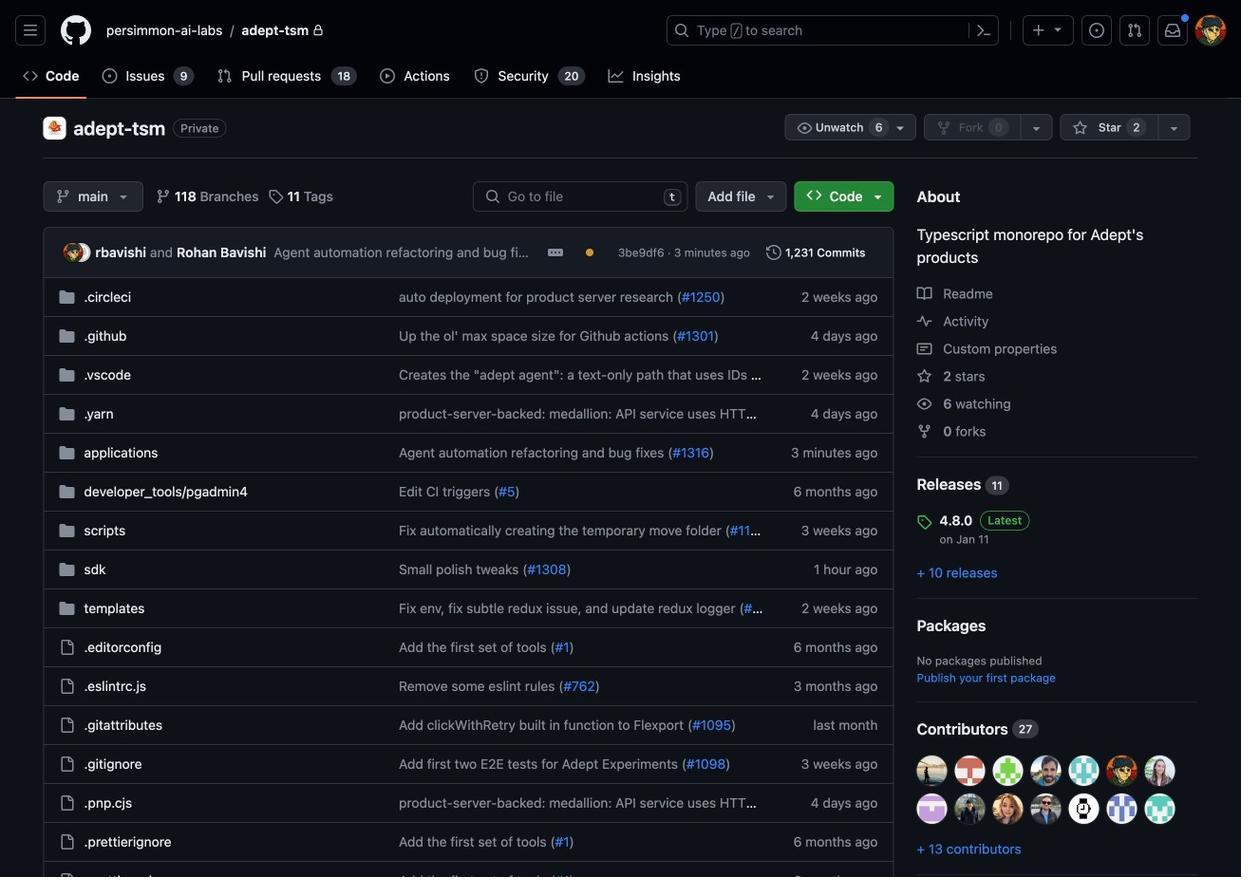 Task type: vqa. For each thing, say whether or not it's contained in the screenshot.
2nd Star this repository icon from the top of the Explore repositories navigation
no



Task type: locate. For each thing, give the bounding box(es) containing it.
1 horizontal spatial issue opened image
[[1089, 23, 1104, 38]]

1 directory image from the top
[[59, 290, 75, 305]]

eye image
[[797, 121, 812, 136], [917, 396, 932, 412]]

plus image
[[1031, 23, 1046, 38]]

open commit details image
[[548, 245, 563, 260]]

book image
[[917, 286, 932, 301]]

directory image
[[59, 290, 75, 305], [59, 329, 75, 344], [59, 367, 75, 383], [59, 445, 75, 461], [59, 484, 75, 499], [59, 523, 75, 538]]

1 directory image from the top
[[59, 406, 75, 422]]

3 directory image from the top
[[59, 367, 75, 383]]

1 vertical spatial issue opened image
[[102, 68, 117, 84]]

1 horizontal spatial triangle down image
[[763, 189, 778, 204]]

1 vertical spatial eye image
[[917, 396, 932, 412]]

directory image
[[59, 406, 75, 422], [59, 562, 75, 577], [59, 601, 75, 616]]

6 directory image from the top
[[59, 523, 75, 538]]

1 horizontal spatial code image
[[807, 188, 822, 203]]

@cmpajot image
[[1145, 756, 1175, 786]]

@zbrock image
[[1031, 794, 1061, 824]]

search image
[[485, 189, 500, 204]]

1 triangle down image from the left
[[116, 189, 131, 204]]

1 horizontal spatial repo forked image
[[936, 121, 951, 136]]

@kadhirvelm image
[[917, 756, 947, 786]]

2 directory image from the top
[[59, 562, 75, 577]]

0 horizontal spatial code image
[[23, 68, 38, 84]]

@zhouyuf6741 image
[[955, 756, 985, 786]]

code image
[[23, 68, 38, 84], [807, 188, 822, 203]]

triangle down image
[[116, 189, 131, 204], [763, 189, 778, 204], [870, 189, 885, 204]]

1 vertical spatial directory image
[[59, 562, 75, 577]]

@shaya adept image
[[993, 756, 1023, 786]]

play image
[[380, 68, 395, 84]]

0 horizontal spatial issue opened image
[[102, 68, 117, 84]]

3 directory image from the top
[[59, 601, 75, 616]]

note image
[[917, 341, 932, 357]]

@lina adept image
[[1145, 794, 1175, 824]]

git pull request image
[[1127, 23, 1142, 38]]

lock image
[[313, 25, 324, 36]]

issue opened image for git pull request image at top
[[1089, 23, 1104, 38]]

0 horizontal spatial triangle down image
[[116, 189, 131, 204]]

2 horizontal spatial triangle down image
[[870, 189, 885, 204]]

history image
[[766, 245, 782, 260]]

1 horizontal spatial eye image
[[917, 396, 932, 412]]

git pull request image
[[217, 68, 232, 84]]

issue opened image
[[1089, 23, 1104, 38], [102, 68, 117, 84]]

git branch image
[[156, 189, 171, 204]]

triangle down image
[[1050, 21, 1065, 37]]

star image
[[917, 369, 932, 384]]

2 directory image from the top
[[59, 329, 75, 344]]

0 horizontal spatial repo forked image
[[917, 424, 932, 439]]

repo forked image down star image
[[917, 424, 932, 439]]

star image
[[1073, 121, 1088, 136]]

0 vertical spatial eye image
[[797, 121, 812, 136]]

@rbavishi image
[[1107, 756, 1137, 786]]

repo forked image
[[936, 121, 951, 136], [917, 424, 932, 439]]

2 vertical spatial directory image
[[59, 601, 75, 616]]

0 vertical spatial directory image
[[59, 406, 75, 422]]

repo forked image left see your forks of this repository image
[[936, 121, 951, 136]]

@williamwang0 image
[[955, 794, 985, 824]]

0 vertical spatial repo forked image
[[936, 121, 951, 136]]

0 vertical spatial issue opened image
[[1089, 23, 1104, 38]]

@bsaf image
[[1069, 794, 1099, 824]]

list
[[99, 15, 655, 46]]

@jrvangogh image
[[1107, 794, 1137, 824]]



Task type: describe. For each thing, give the bounding box(es) containing it.
shield image
[[474, 68, 489, 84]]

graph image
[[608, 68, 623, 84]]

0 horizontal spatial eye image
[[797, 121, 812, 136]]

commits by rbavishi tooltip
[[95, 243, 146, 263]]

1 vertical spatial code image
[[807, 188, 822, 203]]

notifications image
[[1165, 23, 1180, 38]]

issue opened image for git pull request icon
[[102, 68, 117, 84]]

2 users starred this repository element
[[1126, 118, 1147, 137]]

rbavishi image
[[63, 243, 82, 262]]

4 directory image from the top
[[59, 445, 75, 461]]

pulse image
[[917, 314, 932, 329]]

command palette image
[[976, 23, 991, 38]]

owner avatar image
[[43, 117, 66, 140]]

homepage image
[[61, 15, 91, 46]]

tag image
[[268, 189, 284, 204]]

Go to file text field
[[508, 182, 656, 211]]

@wattenberger image
[[993, 794, 1023, 824]]

see your forks of this repository image
[[1029, 121, 1044, 136]]

0 vertical spatial code image
[[23, 68, 38, 84]]

git branch image
[[56, 189, 71, 204]]

@inigo adept image
[[1031, 756, 1061, 786]]

2 triangle down image from the left
[[763, 189, 778, 204]]

@kvigen image
[[917, 794, 947, 824]]

1 vertical spatial repo forked image
[[917, 424, 932, 439]]

dot fill image
[[582, 245, 597, 260]]

3 triangle down image from the left
[[870, 189, 885, 204]]

@jamesadept image
[[1069, 756, 1099, 786]]

tag image
[[917, 515, 932, 530]]

add this repository to a list image
[[1167, 121, 1182, 136]]

5 directory image from the top
[[59, 484, 75, 499]]



